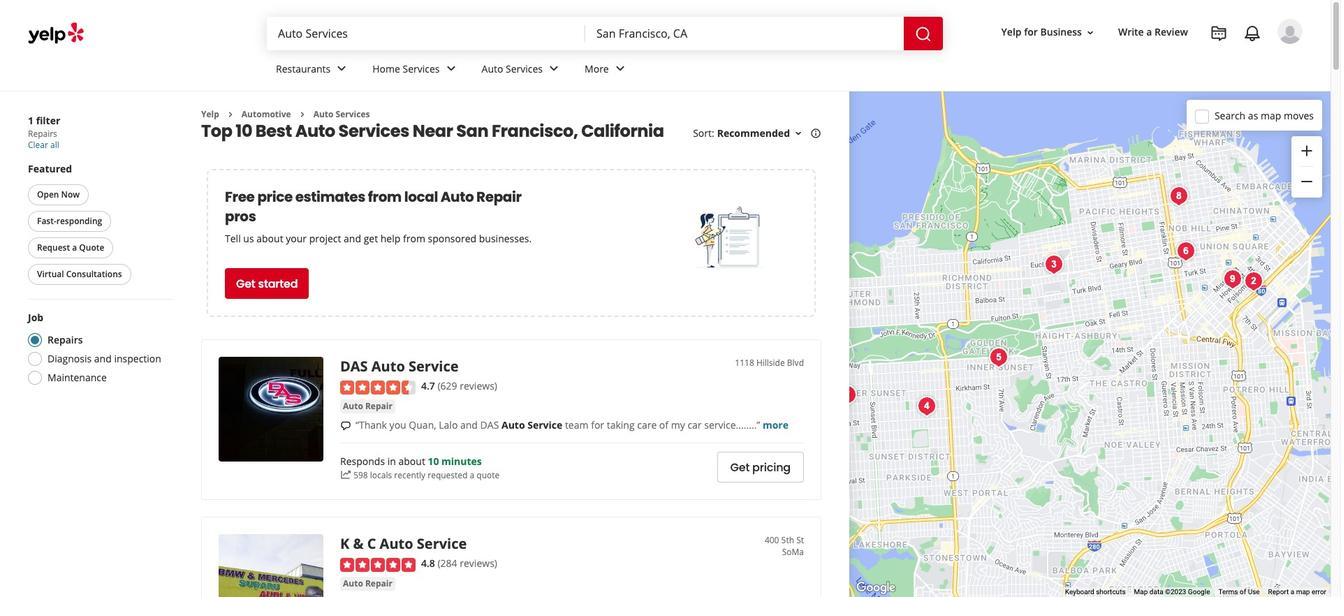 Task type: locate. For each thing, give the bounding box(es) containing it.
zoom in image
[[1299, 142, 1315, 159]]

auto up san
[[482, 62, 503, 75]]

mike's union auto repair image
[[985, 344, 1013, 372]]

2 vertical spatial repair
[[365, 577, 393, 589]]

and right lalo
[[460, 418, 478, 432]]

none field up home services link
[[278, 26, 574, 41]]

1 auto repair button from the top
[[340, 399, 395, 413]]

0 horizontal spatial 10
[[236, 120, 252, 143]]

jt's auto repair image
[[833, 381, 861, 409]]

auto right 16 chevron right v2 icon at the left of page
[[313, 108, 334, 120]]

(284
[[438, 557, 457, 570]]

16 chevron down v2 image
[[1085, 27, 1096, 38], [793, 128, 804, 139]]

all
[[50, 139, 59, 151]]

from
[[368, 188, 402, 207], [403, 232, 425, 245]]

2 auto repair button from the top
[[340, 577, 395, 591]]

0 vertical spatial auto repair button
[[340, 399, 395, 413]]

1 horizontal spatial from
[[403, 232, 425, 245]]

top
[[201, 120, 232, 143]]

0 horizontal spatial map
[[1261, 109, 1281, 122]]

of left my
[[659, 418, 669, 432]]

16 chevron down v2 image inside yelp for business button
[[1085, 27, 1096, 38]]

1 vertical spatial auto repair button
[[340, 577, 395, 591]]

yelp inside button
[[1002, 25, 1022, 39]]

a right write
[[1147, 25, 1152, 39]]

1 reviews) from the top
[[460, 380, 497, 393]]

service up (284
[[417, 535, 467, 553]]

reviews) right (284
[[460, 557, 497, 570]]

and
[[344, 232, 361, 245], [94, 352, 112, 365], [460, 418, 478, 432]]

1 horizontal spatial k & c auto service image
[[1240, 268, 1268, 296]]

1 vertical spatial k & c auto service image
[[219, 535, 323, 597]]

"thank you quan, lalo and das auto service team for taking care of my car service........" more
[[356, 418, 789, 432]]

about inside the free price estimates from local auto repair pros tell us about your project and get help from sponsored businesses.
[[257, 232, 283, 245]]

1 vertical spatial about
[[399, 455, 425, 468]]

1 24 chevron down v2 image from the left
[[333, 60, 350, 77]]

service left the team
[[528, 418, 563, 432]]

my
[[671, 418, 685, 432]]

diagnosis and inspection
[[48, 352, 161, 365]]

das right lalo
[[480, 418, 499, 432]]

598 locals recently requested a quote
[[354, 469, 500, 481]]

1 24 chevron down v2 image from the left
[[443, 60, 459, 77]]

auto right local
[[441, 188, 474, 207]]

request a quote
[[37, 242, 104, 254]]

0 vertical spatial auto services link
[[471, 50, 574, 91]]

16 trending v2 image
[[340, 470, 351, 481]]

1 vertical spatial repair
[[365, 400, 393, 412]]

Find text field
[[278, 26, 574, 41]]

a left quote
[[470, 469, 474, 481]]

5th
[[781, 535, 794, 546]]

k & c auto service image
[[1240, 268, 1268, 296], [219, 535, 323, 597]]

0 vertical spatial for
[[1024, 25, 1038, 39]]

auto repair button for auto
[[340, 399, 395, 413]]

auto right best
[[295, 120, 335, 143]]

16 chevron right v2 image
[[225, 109, 236, 120]]

0 vertical spatial map
[[1261, 109, 1281, 122]]

automotive link
[[242, 108, 291, 120]]

services right 16 chevron right v2 icon at the left of page
[[336, 108, 370, 120]]

24 chevron down v2 image for restaurants
[[333, 60, 350, 77]]

responds
[[340, 455, 385, 468]]

1 horizontal spatial yelp
[[1002, 25, 1022, 39]]

1 auto repair from the top
[[343, 400, 393, 412]]

1 vertical spatial 16 chevron down v2 image
[[793, 128, 804, 139]]

auto repair link for &
[[340, 577, 395, 591]]

a inside 'element'
[[1147, 25, 1152, 39]]

auto repair up "thank
[[343, 400, 393, 412]]

0 vertical spatial auto services
[[482, 62, 543, 75]]

for left business
[[1024, 25, 1038, 39]]

keyboard shortcuts button
[[1065, 588, 1126, 597]]

1 horizontal spatial 16 chevron down v2 image
[[1085, 27, 1096, 38]]

now
[[61, 189, 80, 201]]

search as map moves
[[1215, 109, 1314, 122]]

1 vertical spatial auto services
[[313, 108, 370, 120]]

16 speech v2 image
[[340, 420, 351, 431]]

1 horizontal spatial map
[[1296, 588, 1310, 596]]

2 vertical spatial service
[[417, 535, 467, 553]]

home
[[373, 62, 400, 75]]

yelp left business
[[1002, 25, 1022, 39]]

option group
[[24, 311, 173, 389]]

open now button
[[28, 184, 89, 205]]

1 vertical spatial for
[[591, 418, 604, 432]]

a right report
[[1291, 588, 1295, 596]]

repair up businesses. at the top left of the page
[[477, 188, 522, 207]]

24 chevron down v2 image inside restaurants link
[[333, 60, 350, 77]]

2 auto repair from the top
[[343, 577, 393, 589]]

1 horizontal spatial of
[[1240, 588, 1246, 596]]

0 horizontal spatial 24 chevron down v2 image
[[333, 60, 350, 77]]

1 horizontal spatial and
[[344, 232, 361, 245]]

24 chevron down v2 image inside home services link
[[443, 60, 459, 77]]

get for get pricing
[[730, 459, 750, 476]]

1 vertical spatial yelp
[[201, 108, 219, 120]]

get left the pricing at the right of page
[[730, 459, 750, 476]]

and inside option group
[[94, 352, 112, 365]]

24 chevron down v2 image for more
[[612, 60, 629, 77]]

auto down 4.8 star rating image
[[343, 577, 363, 589]]

16 chevron right v2 image
[[297, 109, 308, 120]]

1 horizontal spatial get
[[730, 459, 750, 476]]

0 horizontal spatial about
[[257, 232, 283, 245]]

0 vertical spatial k & c auto service image
[[1240, 268, 1268, 296]]

sort:
[[693, 127, 714, 140]]

map right the as
[[1261, 109, 1281, 122]]

0 vertical spatial repairs
[[28, 128, 57, 140]]

0 horizontal spatial 24 chevron down v2 image
[[443, 60, 459, 77]]

0 vertical spatial get
[[236, 276, 255, 292]]

group
[[1292, 136, 1322, 198]]

user actions element
[[990, 17, 1322, 103]]

services right home
[[403, 62, 440, 75]]

yelp left 16 chevron right v2 image
[[201, 108, 219, 120]]

0 horizontal spatial and
[[94, 352, 112, 365]]

get inside get pricing button
[[730, 459, 750, 476]]

auto services link right 16 chevron right v2 icon at the left of page
[[313, 108, 370, 120]]

2 none field from the left
[[597, 26, 893, 41]]

16 chevron down v2 image right business
[[1085, 27, 1096, 38]]

auto services link
[[471, 50, 574, 91], [313, 108, 370, 120]]

responding
[[56, 215, 102, 227]]

service........"
[[704, 418, 760, 432]]

your
[[286, 232, 307, 245]]

0 vertical spatial auto repair link
[[340, 399, 395, 413]]

map for error
[[1296, 588, 1310, 596]]

2 24 chevron down v2 image from the left
[[612, 60, 629, 77]]

None field
[[278, 26, 574, 41], [597, 26, 893, 41]]

2 vertical spatial and
[[460, 418, 478, 432]]

lalo
[[439, 418, 458, 432]]

restaurants link
[[265, 50, 361, 91]]

yelp for yelp for business
[[1002, 25, 1022, 39]]

None search field
[[267, 17, 946, 50]]

get left started
[[236, 276, 255, 292]]

for right the team
[[591, 418, 604, 432]]

projects image
[[1211, 25, 1227, 42]]

1 vertical spatial of
[[1240, 588, 1246, 596]]

auto repair link
[[340, 399, 395, 413], [340, 577, 395, 591]]

auto repair down 4.8 star rating image
[[343, 577, 393, 589]]

598
[[354, 469, 368, 481]]

0 horizontal spatial of
[[659, 418, 669, 432]]

1 vertical spatial reviews)
[[460, 557, 497, 570]]

fast-responding button
[[28, 211, 111, 232]]

1 horizontal spatial das
[[480, 418, 499, 432]]

2 reviews) from the top
[[460, 557, 497, 570]]

auto services link up "francisco,"
[[471, 50, 574, 91]]

auto repair link down 4.8 star rating image
[[340, 577, 395, 591]]

0 vertical spatial reviews)
[[460, 380, 497, 393]]

1 horizontal spatial for
[[1024, 25, 1038, 39]]

0 vertical spatial yelp
[[1002, 25, 1022, 39]]

fast-responding
[[37, 215, 102, 227]]

1 horizontal spatial 24 chevron down v2 image
[[612, 60, 629, 77]]

2 horizontal spatial and
[[460, 418, 478, 432]]

of left 'use'
[[1240, 588, 1246, 596]]

16 chevron down v2 image inside recommended dropdown button
[[793, 128, 804, 139]]

service up '4.7'
[[409, 357, 459, 376]]

auto repair button down 4.8 star rating image
[[340, 577, 395, 591]]

get pricing button
[[717, 452, 804, 483]]

terms
[[1219, 588, 1238, 596]]

keyboard
[[1065, 588, 1094, 596]]

auto repair
[[343, 400, 393, 412], [343, 577, 393, 589]]

24 chevron down v2 image right more
[[612, 60, 629, 77]]

1 vertical spatial get
[[730, 459, 750, 476]]

1 horizontal spatial 10
[[428, 455, 439, 468]]

0 horizontal spatial k & c auto service image
[[219, 535, 323, 597]]

auto services
[[482, 62, 543, 75], [313, 108, 370, 120]]

service
[[409, 357, 459, 376], [528, 418, 563, 432], [417, 535, 467, 553]]

auto services up "francisco,"
[[482, 62, 543, 75]]

yelp link
[[201, 108, 219, 120]]

16 chevron down v2 image for recommended
[[793, 128, 804, 139]]

moves
[[1284, 109, 1314, 122]]

4.7 (629 reviews)
[[421, 380, 497, 393]]

1 horizontal spatial auto services
[[482, 62, 543, 75]]

services inside the auto services link
[[506, 62, 543, 75]]

repair inside the free price estimates from local auto repair pros tell us about your project and get help from sponsored businesses.
[[477, 188, 522, 207]]

pricing
[[752, 459, 791, 476]]

price
[[257, 188, 293, 207]]

0 horizontal spatial none field
[[278, 26, 574, 41]]

a left quote at the top of the page
[[72, 242, 77, 254]]

10
[[236, 120, 252, 143], [428, 455, 439, 468]]

services left near
[[339, 120, 409, 143]]

auto
[[482, 62, 503, 75], [313, 108, 334, 120], [295, 120, 335, 143], [441, 188, 474, 207], [372, 357, 405, 376], [343, 400, 363, 412], [502, 418, 525, 432], [380, 535, 413, 553], [343, 577, 363, 589]]

1 vertical spatial auto services link
[[313, 108, 370, 120]]

auto services right 16 chevron right v2 icon at the left of page
[[313, 108, 370, 120]]

400
[[765, 535, 779, 546]]

24 chevron down v2 image right restaurants
[[333, 60, 350, 77]]

about up "recently"
[[399, 455, 425, 468]]

sunset 76 auto repair & tire center image
[[913, 393, 941, 421]]

24 chevron down v2 image left more
[[546, 60, 562, 77]]

sponsored
[[428, 232, 477, 245]]

about right 'us'
[[257, 232, 283, 245]]

none field up business categories "element"
[[597, 26, 893, 41]]

reviews) right (629
[[460, 380, 497, 393]]

home services
[[373, 62, 440, 75]]

©2023
[[1165, 588, 1187, 596]]

yelp
[[1002, 25, 1022, 39], [201, 108, 219, 120]]

about
[[257, 232, 283, 245], [399, 455, 425, 468]]

das up 4.7 star rating 'image'
[[340, 357, 368, 376]]

k
[[340, 535, 350, 553]]

0 horizontal spatial 16 chevron down v2 image
[[793, 128, 804, 139]]

map left error
[[1296, 588, 1310, 596]]

auto up '16 speech v2' "icon"
[[343, 400, 363, 412]]

0 horizontal spatial from
[[368, 188, 402, 207]]

repair down 4.7 star rating 'image'
[[365, 400, 393, 412]]

1 vertical spatial auto repair
[[343, 577, 393, 589]]

10 right top
[[236, 120, 252, 143]]

1 vertical spatial map
[[1296, 588, 1310, 596]]

16 chevron down v2 image left 16 info v2 image
[[793, 128, 804, 139]]

0 vertical spatial about
[[257, 232, 283, 245]]

virtual consultations button
[[28, 264, 131, 285]]

services up "francisco,"
[[506, 62, 543, 75]]

1 horizontal spatial about
[[399, 455, 425, 468]]

auto repair button
[[340, 399, 395, 413], [340, 577, 395, 591]]

zoom out image
[[1299, 173, 1315, 190]]

0 vertical spatial from
[[368, 188, 402, 207]]

request a quote button
[[28, 238, 113, 258]]

1 auto repair link from the top
[[340, 399, 395, 413]]

repairs down filter at the top left of page
[[28, 128, 57, 140]]

best
[[256, 120, 292, 143]]

1 vertical spatial repairs
[[48, 333, 83, 347]]

Near text field
[[597, 26, 893, 41]]

24 chevron down v2 image inside more link
[[612, 60, 629, 77]]

repairs up diagnosis
[[48, 333, 83, 347]]

yelp for business button
[[996, 20, 1102, 45]]

team
[[565, 418, 589, 432]]

0 vertical spatial and
[[344, 232, 361, 245]]

0 vertical spatial repair
[[477, 188, 522, 207]]

repair for service
[[365, 400, 393, 412]]

0 vertical spatial 16 chevron down v2 image
[[1085, 27, 1096, 38]]

auto repair link up "thank
[[340, 399, 395, 413]]

1 horizontal spatial none field
[[597, 26, 893, 41]]

0 horizontal spatial das
[[340, 357, 368, 376]]

restaurants
[[276, 62, 331, 75]]

24 chevron down v2 image
[[333, 60, 350, 77], [612, 60, 629, 77]]

quote
[[477, 469, 500, 481]]

repairs inside the 1 filter repairs clear all
[[28, 128, 57, 140]]

get inside "get started" button
[[236, 276, 255, 292]]

2 24 chevron down v2 image from the left
[[546, 60, 562, 77]]

2 auto repair link from the top
[[340, 577, 395, 591]]

a
[[1147, 25, 1152, 39], [72, 242, 77, 254], [470, 469, 474, 481], [1291, 588, 1295, 596]]

repair for c
[[365, 577, 393, 589]]

euro motorcars image
[[1219, 265, 1247, 293]]

10 up 598 locals recently requested a quote
[[428, 455, 439, 468]]

0 vertical spatial auto repair
[[343, 400, 393, 412]]

google
[[1188, 588, 1210, 596]]

free
[[225, 188, 255, 207]]

1 vertical spatial auto repair link
[[340, 577, 395, 591]]

auto repair button up "thank
[[340, 399, 395, 413]]

from right help
[[403, 232, 425, 245]]

car
[[688, 418, 702, 432]]

24 chevron down v2 image down find text box
[[443, 60, 459, 77]]

requested
[[428, 469, 468, 481]]

a inside button
[[72, 242, 77, 254]]

1 none field from the left
[[278, 26, 574, 41]]

tell
[[225, 232, 241, 245]]

1 vertical spatial and
[[94, 352, 112, 365]]

0 vertical spatial 10
[[236, 120, 252, 143]]

auto repair link for auto
[[340, 399, 395, 413]]

get for get started
[[236, 276, 255, 292]]

minutes
[[442, 455, 482, 468]]

1 horizontal spatial 24 chevron down v2 image
[[546, 60, 562, 77]]

4.8 star rating image
[[340, 558, 416, 572]]

24 chevron down v2 image
[[443, 60, 459, 77], [546, 60, 562, 77]]

and left get
[[344, 232, 361, 245]]

repair down 4.8 star rating image
[[365, 577, 393, 589]]

auto repair for &
[[343, 577, 393, 589]]

filter
[[36, 114, 60, 127]]

0 horizontal spatial yelp
[[201, 108, 219, 120]]

report a map error
[[1268, 588, 1327, 596]]

0 horizontal spatial auto services
[[313, 108, 370, 120]]

soma
[[782, 546, 804, 558]]

a for report
[[1291, 588, 1295, 596]]

and up "maintenance"
[[94, 352, 112, 365]]

from left local
[[368, 188, 402, 207]]

0 vertical spatial das
[[340, 357, 368, 376]]

0 horizontal spatial get
[[236, 276, 255, 292]]



Task type: describe. For each thing, give the bounding box(es) containing it.
16 chevron down v2 image for yelp for business
[[1085, 27, 1096, 38]]

map region
[[774, 65, 1341, 597]]

estimates
[[295, 188, 365, 207]]

write a review link
[[1113, 20, 1194, 45]]

featured group
[[25, 162, 173, 288]]

terms of use link
[[1219, 588, 1260, 596]]

1118
[[735, 357, 754, 369]]

auto repair for auto
[[343, 400, 393, 412]]

brad k. image
[[1278, 19, 1303, 44]]

recommended button
[[717, 127, 804, 140]]

1 vertical spatial from
[[403, 232, 425, 245]]

virtual
[[37, 268, 64, 280]]

use
[[1248, 588, 1260, 596]]

option group containing job
[[24, 311, 173, 389]]

1
[[28, 114, 34, 127]]

get started button
[[225, 269, 309, 299]]

auto services inside the auto services link
[[482, 62, 543, 75]]

4.7
[[421, 380, 435, 393]]

a for request
[[72, 242, 77, 254]]

keyboard shortcuts
[[1065, 588, 1126, 596]]

home services link
[[361, 50, 471, 91]]

search
[[1215, 109, 1246, 122]]

24 chevron down v2 image for home services
[[443, 60, 459, 77]]

automotive
[[242, 108, 291, 120]]

in
[[388, 455, 396, 468]]

california
[[581, 120, 664, 143]]

24 chevron down v2 image for auto services
[[546, 60, 562, 77]]

fast-
[[37, 215, 56, 227]]

services inside home services link
[[403, 62, 440, 75]]

data
[[1150, 588, 1164, 596]]

ksh automotive image
[[1172, 238, 1200, 265]]

st
[[797, 535, 804, 546]]

c
[[367, 535, 376, 553]]

report a map error link
[[1268, 588, 1327, 596]]

400 5th st soma
[[765, 535, 804, 558]]

inspection
[[114, 352, 161, 365]]

auto inside business categories "element"
[[482, 62, 503, 75]]

responds in about 10 minutes
[[340, 455, 482, 468]]

map for moves
[[1261, 109, 1281, 122]]

4.7 star rating image
[[340, 381, 416, 395]]

write a review
[[1118, 25, 1188, 39]]

reviews) for k & c auto service
[[460, 557, 497, 570]]

report
[[1268, 588, 1289, 596]]

0 vertical spatial of
[[659, 418, 669, 432]]

map
[[1134, 588, 1148, 596]]

das auto service
[[340, 357, 459, 376]]

business
[[1041, 25, 1082, 39]]

request
[[37, 242, 70, 254]]

write
[[1118, 25, 1144, 39]]

clear all link
[[28, 139, 59, 151]]

0 horizontal spatial auto services link
[[313, 108, 370, 120]]

none field find
[[278, 26, 574, 41]]

hillside
[[757, 357, 785, 369]]

16 info v2 image
[[810, 128, 822, 139]]

google image
[[853, 579, 899, 597]]

1 horizontal spatial auto services link
[[471, 50, 574, 91]]

k & c auto service link
[[340, 535, 467, 553]]

1118 hillside blvd
[[735, 357, 804, 369]]

near
[[413, 120, 453, 143]]

local
[[404, 188, 438, 207]]

a for write
[[1147, 25, 1152, 39]]

virtual consultations
[[37, 268, 122, 280]]

more
[[763, 418, 789, 432]]

das auto service image
[[219, 357, 323, 462]]

auto inside the free price estimates from local auto repair pros tell us about your project and get help from sponsored businesses.
[[441, 188, 474, 207]]

locals
[[370, 469, 392, 481]]

auto up 4.7 star rating 'image'
[[372, 357, 405, 376]]

yelp for business
[[1002, 25, 1082, 39]]

shortcuts
[[1096, 588, 1126, 596]]

help
[[381, 232, 401, 245]]

quote
[[79, 242, 104, 254]]

quan,
[[409, 418, 436, 432]]

business categories element
[[265, 50, 1303, 91]]

"thank
[[356, 418, 387, 432]]

you
[[390, 418, 406, 432]]

0 horizontal spatial for
[[591, 418, 604, 432]]

auto repair button for &
[[340, 577, 395, 591]]

notifications image
[[1244, 25, 1261, 42]]

4.8
[[421, 557, 435, 570]]

eddy's auto services image
[[1165, 182, 1193, 210]]

and inside the free price estimates from local auto repair pros tell us about your project and get help from sponsored businesses.
[[344, 232, 361, 245]]

auto right c at the left bottom of page
[[380, 535, 413, 553]]

0 vertical spatial service
[[409, 357, 459, 376]]

reviews) for das auto service
[[460, 380, 497, 393]]

free price estimates from local auto repair pros tell us about your project and get help from sponsored businesses.
[[225, 188, 532, 245]]

&
[[353, 535, 364, 553]]

auto left the team
[[502, 418, 525, 432]]

1 vertical spatial service
[[528, 418, 563, 432]]

clear
[[28, 139, 48, 151]]

das auto service link
[[340, 357, 459, 376]]

map data ©2023 google
[[1134, 588, 1210, 596]]

project
[[309, 232, 341, 245]]

us
[[243, 232, 254, 245]]

as
[[1248, 109, 1258, 122]]

taking
[[607, 418, 635, 432]]

1 vertical spatial 10
[[428, 455, 439, 468]]

top 10 best auto services near san francisco, california
[[201, 120, 664, 143]]

free price estimates from local auto repair pros image
[[695, 204, 765, 273]]

more
[[585, 62, 609, 75]]

1 filter repairs clear all
[[28, 114, 60, 151]]

stress-free auto care / emerald auto image
[[1040, 251, 1068, 279]]

search image
[[915, 26, 932, 42]]

job
[[28, 311, 43, 324]]

for inside button
[[1024, 25, 1038, 39]]

1 vertical spatial das
[[480, 418, 499, 432]]

pros
[[225, 207, 256, 227]]

consultations
[[66, 268, 122, 280]]

error
[[1312, 588, 1327, 596]]

none field near
[[597, 26, 893, 41]]

care
[[637, 418, 657, 432]]

more link
[[763, 418, 789, 432]]

recommended
[[717, 127, 790, 140]]

francisco,
[[492, 120, 578, 143]]

san
[[456, 120, 489, 143]]

more link
[[574, 50, 640, 91]]

recently
[[394, 469, 426, 481]]

yelp for yelp link
[[201, 108, 219, 120]]



Task type: vqa. For each thing, say whether or not it's contained in the screenshot.
$$$$
no



